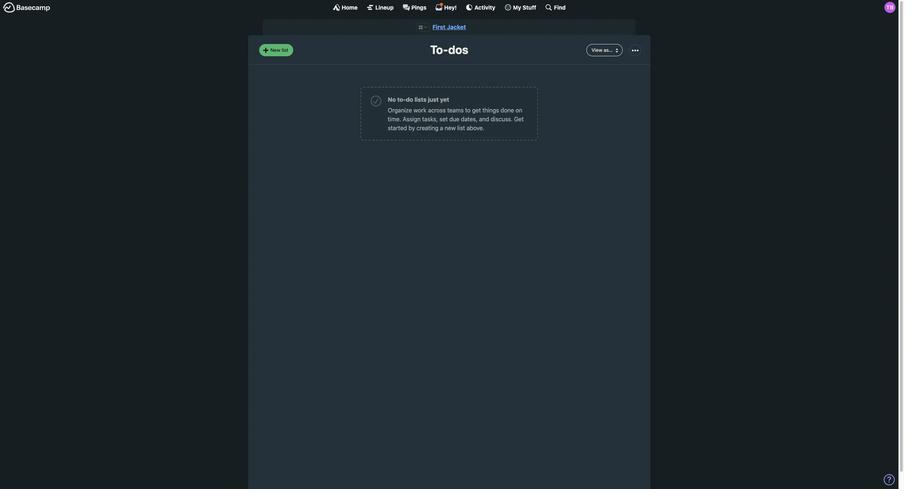 Task type: locate. For each thing, give the bounding box(es) containing it.
and
[[479, 116, 489, 122]]

activity link
[[466, 4, 496, 11]]

across
[[428, 107, 446, 114]]

just
[[428, 96, 439, 103]]

my
[[513, 4, 522, 11]]

main element
[[0, 0, 899, 14]]

get
[[472, 107, 481, 114]]

a
[[440, 125, 443, 131]]

new list link
[[259, 44, 294, 56]]

list inside "organize work across teams to get things done on time. assign tasks, set due dates, and discuss. get started by creating a new list above."
[[458, 125, 465, 131]]

hey!
[[445, 4, 457, 11]]

list
[[282, 47, 288, 53], [458, 125, 465, 131]]

home
[[342, 4, 358, 11]]

first jacket
[[433, 24, 466, 30]]

to-dos
[[431, 43, 469, 57]]

view as…
[[592, 47, 613, 53]]

first
[[433, 24, 446, 30]]

stuff
[[523, 4, 537, 11]]

switch accounts image
[[3, 2, 50, 13]]

no to-do lists just yet
[[388, 96, 449, 103]]

no
[[388, 96, 396, 103]]

as…
[[604, 47, 613, 53]]

due
[[450, 116, 460, 122]]

assign
[[403, 116, 421, 122]]

0 horizontal spatial list
[[282, 47, 288, 53]]

things
[[483, 107, 499, 114]]

my stuff
[[513, 4, 537, 11]]

yet
[[440, 96, 449, 103]]

on
[[516, 107, 523, 114]]

work
[[414, 107, 427, 114]]

1 horizontal spatial list
[[458, 125, 465, 131]]

1 vertical spatial list
[[458, 125, 465, 131]]

by
[[409, 125, 415, 131]]

lineup
[[376, 4, 394, 11]]

find button
[[546, 4, 566, 11]]

organize
[[388, 107, 412, 114]]

done
[[501, 107, 514, 114]]

to-
[[431, 43, 449, 57]]

first jacket link
[[433, 24, 466, 30]]

hey! button
[[436, 3, 457, 11]]



Task type: vqa. For each thing, say whether or not it's contained in the screenshot.
set
yes



Task type: describe. For each thing, give the bounding box(es) containing it.
view as… button
[[587, 44, 623, 56]]

view
[[592, 47, 603, 53]]

to-
[[398, 96, 406, 103]]

new
[[445, 125, 456, 131]]

lineup link
[[367, 4, 394, 11]]

set
[[440, 116, 448, 122]]

dates,
[[461, 116, 478, 122]]

time.
[[388, 116, 402, 122]]

home link
[[333, 4, 358, 11]]

0 vertical spatial list
[[282, 47, 288, 53]]

teams
[[448, 107, 464, 114]]

jacket
[[447, 24, 466, 30]]

new list
[[271, 47, 288, 53]]

to
[[466, 107, 471, 114]]

activity
[[475, 4, 496, 11]]

started
[[388, 125, 407, 131]]

pings button
[[403, 4, 427, 11]]

new
[[271, 47, 281, 53]]

get
[[515, 116, 524, 122]]

tasks,
[[423, 116, 438, 122]]

organize work across teams to get things done on time. assign tasks, set due dates, and discuss. get started by creating a new list above.
[[388, 107, 524, 131]]

discuss.
[[491, 116, 513, 122]]

my stuff button
[[505, 4, 537, 11]]

pings
[[412, 4, 427, 11]]

dos
[[449, 43, 469, 57]]

find
[[554, 4, 566, 11]]

lists
[[415, 96, 427, 103]]

creating
[[417, 125, 439, 131]]

tyler black image
[[885, 2, 896, 13]]

do
[[406, 96, 413, 103]]

above.
[[467, 125, 485, 131]]



